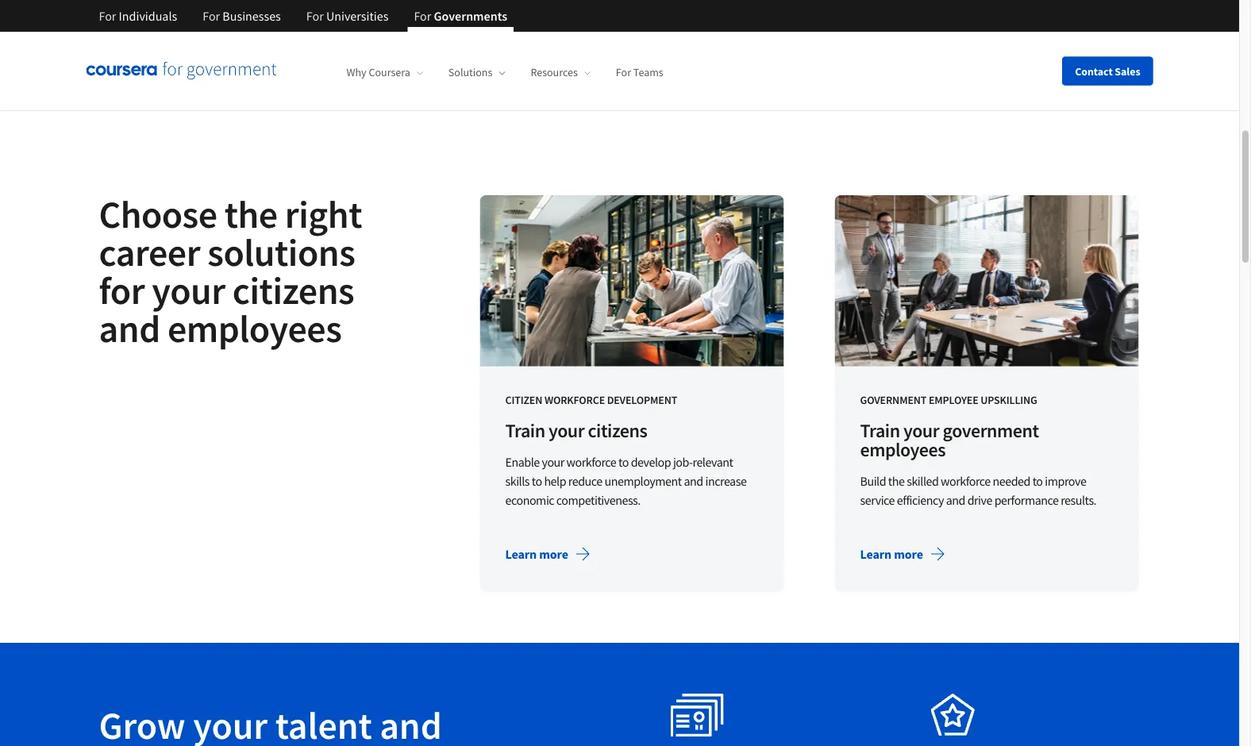 Task type: locate. For each thing, give the bounding box(es) containing it.
for up new job is created for every 30 people trained online*
[[306, 8, 324, 24]]

career
[[99, 229, 200, 277]]

more down efficiency
[[894, 547, 924, 563]]

1 vertical spatial and
[[684, 474, 703, 490]]

the for choose
[[225, 191, 278, 239]]

train your public employees image
[[835, 196, 1139, 367]]

to
[[619, 455, 629, 471], [532, 474, 542, 490], [1033, 474, 1043, 490]]

30
[[326, 45, 339, 61]]

learn more down service
[[860, 547, 924, 563]]

2 learn from the left
[[860, 547, 892, 563]]

1 horizontal spatial learn more link
[[848, 536, 959, 574]]

0 vertical spatial employees
[[167, 305, 342, 353]]

2 learn more from the left
[[860, 547, 924, 563]]

improve
[[1045, 474, 1087, 490]]

your
[[152, 267, 225, 315], [549, 419, 585, 443], [904, 419, 940, 443], [542, 455, 565, 471]]

your for train your government employees
[[904, 419, 940, 443]]

1 learn from the left
[[505, 547, 537, 563]]

71% [ 5 ]
[[671, 33, 1128, 93]]

efficiency
[[897, 493, 944, 509]]

your inside choose the right career solutions for your citizens and employees
[[152, 267, 225, 315]]

0 horizontal spatial the
[[225, 191, 278, 239]]

1 more from the left
[[539, 547, 569, 563]]

workforce inside build the skilled workforce  needed to improve service efficiency and drive performance results.
[[941, 474, 991, 490]]

0 vertical spatial for
[[277, 45, 292, 61]]

more
[[539, 547, 569, 563], [894, 547, 924, 563]]

reduce
[[568, 474, 603, 490]]

for individuals
[[99, 8, 177, 24]]

and inside build the skilled workforce  needed to improve service efficiency and drive performance results.
[[946, 493, 966, 509]]

0 horizontal spatial learn
[[505, 547, 537, 563]]

train inside the train your government employees
[[860, 419, 900, 443]]

0 horizontal spatial to
[[532, 474, 542, 490]]

drive
[[968, 493, 993, 509]]

2 horizontal spatial and
[[946, 493, 966, 509]]

2 vertical spatial and
[[946, 493, 966, 509]]

every
[[294, 45, 323, 61]]

learn more link down efficiency
[[848, 536, 959, 574]]

coursera
[[369, 65, 410, 80]]

0 horizontal spatial employees
[[167, 305, 342, 353]]

1 learn more from the left
[[505, 547, 569, 563]]

1 horizontal spatial learn
[[860, 547, 892, 563]]

for up job at the top left of the page
[[203, 8, 220, 24]]

why
[[347, 65, 367, 80]]

why coursera link
[[347, 65, 423, 80]]

0 horizontal spatial more
[[539, 547, 569, 563]]

2 learn more link from the left
[[848, 536, 959, 574]]

contact sales button
[[1063, 57, 1154, 85]]

banner navigation
[[86, 0, 520, 44]]

competitiveness.
[[557, 493, 641, 509]]

learn more link for train your government employees
[[848, 536, 959, 574]]

0 vertical spatial workforce
[[567, 455, 617, 471]]

employee
[[929, 393, 979, 408]]

learn for train your government employees
[[860, 547, 892, 563]]

1 horizontal spatial workforce
[[941, 474, 991, 490]]

build the skilled workforce  needed to improve service efficiency and drive performance results.
[[860, 474, 1097, 509]]

and
[[99, 305, 160, 353], [684, 474, 703, 490], [946, 493, 966, 509]]

train down citizen
[[505, 419, 545, 443]]

workforce up reduce
[[567, 455, 617, 471]]

employees
[[167, 305, 342, 353], [860, 438, 946, 462]]

0 vertical spatial the
[[225, 191, 278, 239]]

learn more link down economic
[[493, 536, 604, 574]]

more down economic
[[539, 547, 569, 563]]

1 train from the left
[[505, 419, 545, 443]]

universities
[[326, 8, 389, 24]]

choose
[[99, 191, 217, 239]]

your inside the train your government employees
[[904, 419, 940, 443]]

learn more link for train your citizens
[[493, 536, 604, 574]]

1 horizontal spatial and
[[684, 474, 703, 490]]

train
[[505, 419, 545, 443], [860, 419, 900, 443]]

and down job- on the right bottom of page
[[684, 474, 703, 490]]

the inside build the skilled workforce  needed to improve service efficiency and drive performance results.
[[889, 474, 905, 490]]

and left drive
[[946, 493, 966, 509]]

learn more link
[[493, 536, 604, 574], [848, 536, 959, 574]]

[
[[1114, 77, 1118, 93]]

enable
[[505, 455, 540, 471]]

learn more down economic
[[505, 547, 569, 563]]

to inside build the skilled workforce  needed to improve service efficiency and drive performance results.
[[1033, 474, 1043, 490]]

enable your workforce to develop job-relevant skills to help reduce unemployment and increase economic competitiveness.
[[505, 455, 747, 509]]

1 horizontal spatial the
[[889, 474, 905, 490]]

citizen workforce development
[[505, 393, 678, 408]]

1 horizontal spatial to
[[619, 455, 629, 471]]

learn more
[[505, 547, 569, 563], [860, 547, 924, 563]]

2 more from the left
[[894, 547, 924, 563]]

for universities
[[306, 8, 389, 24]]

citizen
[[505, 393, 543, 408]]

for up online* at the left top
[[414, 8, 431, 24]]

0 horizontal spatial train
[[505, 419, 545, 443]]

performance
[[995, 493, 1059, 509]]

workforce
[[567, 455, 617, 471], [941, 474, 991, 490]]

citizens
[[233, 267, 354, 315], [588, 419, 648, 443]]

the inside choose the right career solutions for your citizens and employees
[[225, 191, 278, 239]]

0 horizontal spatial and
[[99, 305, 160, 353]]

1 vertical spatial employees
[[860, 438, 946, 462]]

help
[[544, 474, 566, 490]]

5
[[1118, 77, 1124, 93]]

the left right in the left of the page
[[225, 191, 278, 239]]

development
[[607, 393, 678, 408]]

individuals
[[119, 8, 177, 24]]

learn down economic
[[505, 547, 537, 563]]

the right build
[[889, 474, 905, 490]]

for
[[277, 45, 292, 61], [99, 267, 145, 315]]

1 vertical spatial workforce
[[941, 474, 991, 490]]

1 horizontal spatial more
[[894, 547, 924, 563]]

for left individuals
[[99, 8, 116, 24]]

the for build
[[889, 474, 905, 490]]

new
[[179, 45, 201, 61]]

0 horizontal spatial workforce
[[567, 455, 617, 471]]

train for train your citizens
[[505, 419, 545, 443]]

citizens inside choose the right career solutions for your citizens and employees
[[233, 267, 354, 315]]

and inside choose the right career solutions for your citizens and employees
[[99, 305, 160, 353]]

1 learn more link from the left
[[493, 536, 604, 574]]

for for governments
[[414, 8, 431, 24]]

0 vertical spatial and
[[99, 305, 160, 353]]

learn for train your citizens
[[505, 547, 537, 563]]

learn
[[505, 547, 537, 563], [860, 547, 892, 563]]

needed
[[993, 474, 1031, 490]]

to left the help
[[532, 474, 542, 490]]

train your citizens image
[[480, 196, 784, 367]]

1 horizontal spatial learn more
[[860, 547, 924, 563]]

to up unemployment
[[619, 455, 629, 471]]

1 horizontal spatial employees
[[860, 438, 946, 462]]

0 horizontal spatial for
[[99, 267, 145, 315]]

0 vertical spatial citizens
[[233, 267, 354, 315]]

your inside enable your workforce to develop job-relevant skills to help reduce unemployment and increase economic competitiveness.
[[542, 455, 565, 471]]

for
[[99, 8, 116, 24], [203, 8, 220, 24], [306, 8, 324, 24], [414, 8, 431, 24], [616, 65, 631, 80]]

to up performance
[[1033, 474, 1043, 490]]

service
[[860, 493, 895, 509]]

resources
[[531, 65, 578, 80]]

workforce up drive
[[941, 474, 991, 490]]

train for train your government employees
[[860, 419, 900, 443]]

learn down service
[[860, 547, 892, 563]]

relevant
[[693, 455, 733, 471]]

and down career
[[99, 305, 160, 353]]

0 horizontal spatial learn more
[[505, 547, 569, 563]]

1 vertical spatial the
[[889, 474, 905, 490]]

solutions
[[449, 65, 493, 80]]

1 horizontal spatial train
[[860, 419, 900, 443]]

the
[[225, 191, 278, 239], [889, 474, 905, 490]]

workforce inside enable your workforce to develop job-relevant skills to help reduce unemployment and increase economic competitiveness.
[[567, 455, 617, 471]]

contact sales
[[1075, 64, 1141, 78]]

1 horizontal spatial for
[[277, 45, 292, 61]]

2 horizontal spatial to
[[1033, 474, 1043, 490]]

train down government
[[860, 419, 900, 443]]

is
[[223, 45, 232, 61]]

employees inside the train your government employees
[[860, 438, 946, 462]]

0 horizontal spatial learn more link
[[493, 536, 604, 574]]

1 vertical spatial citizens
[[588, 419, 648, 443]]

1 vertical spatial for
[[99, 267, 145, 315]]

2 train from the left
[[860, 419, 900, 443]]

0 horizontal spatial citizens
[[233, 267, 354, 315]]

contact
[[1075, 64, 1113, 78]]



Task type: describe. For each thing, give the bounding box(es) containing it.
economic
[[505, 493, 554, 509]]

skilled
[[907, 474, 939, 490]]

your for train your citizens
[[549, 419, 585, 443]]

coursera for government image
[[86, 62, 277, 80]]

in-demand skills image
[[931, 695, 976, 737]]

workforce
[[545, 393, 605, 408]]

government employee upskilling
[[860, 393, 1038, 408]]

for for individuals
[[99, 8, 116, 24]]

why coursera
[[347, 65, 410, 80]]

for left teams
[[616, 65, 631, 80]]

right
[[285, 191, 362, 239]]

created
[[234, 45, 274, 61]]

71%
[[671, 33, 730, 73]]

job
[[204, 45, 221, 61]]

learn more for train your government employees
[[860, 547, 924, 563]]

for for universities
[[306, 8, 324, 24]]

for businesses
[[203, 8, 281, 24]]

1
[[150, 33, 166, 73]]

employees inside choose the right career solutions for your citizens and employees
[[167, 305, 342, 353]]

trained
[[380, 45, 419, 61]]

resources link
[[531, 65, 591, 80]]

for inside choose the right career solutions for your citizens and employees
[[99, 267, 145, 315]]

and inside enable your workforce to develop job-relevant skills to help reduce unemployment and increase economic competitiveness.
[[684, 474, 703, 490]]

develop
[[631, 455, 671, 471]]

online*
[[421, 45, 460, 61]]

for for businesses
[[203, 8, 220, 24]]

sales
[[1115, 64, 1141, 78]]

world-class content image
[[671, 695, 725, 738]]

people
[[341, 45, 378, 61]]

learn more for train your citizens
[[505, 547, 569, 563]]

unemployment
[[605, 474, 682, 490]]

increase
[[706, 474, 747, 490]]

for teams
[[616, 65, 664, 80]]

businesses
[[223, 8, 281, 24]]

solutions link
[[449, 65, 505, 80]]

train your government employees
[[860, 419, 1039, 462]]

upskilling
[[981, 393, 1038, 408]]

for governments
[[414, 8, 508, 24]]

results.
[[1061, 493, 1097, 509]]

train your citizens
[[505, 419, 648, 443]]

new job is created for every 30 people trained online*
[[179, 45, 460, 61]]

1 horizontal spatial citizens
[[588, 419, 648, 443]]

solutions
[[207, 229, 355, 277]]

job-
[[673, 455, 693, 471]]

teams
[[634, 65, 664, 80]]

]
[[1124, 77, 1128, 93]]

build
[[860, 474, 886, 490]]

more for train your government employees
[[894, 547, 924, 563]]

governments
[[434, 8, 508, 24]]

skills
[[505, 474, 530, 490]]

choose the right career solutions for your citizens and employees
[[99, 191, 362, 353]]

for teams link
[[616, 65, 664, 80]]

your for enable your workforce to develop job-relevant skills to help reduce unemployment and increase economic competitiveness.
[[542, 455, 565, 471]]

government
[[943, 419, 1039, 443]]

more for train your citizens
[[539, 547, 569, 563]]

government
[[860, 393, 927, 408]]



Task type: vqa. For each thing, say whether or not it's contained in the screenshot.
Business's university of oklahoma
no



